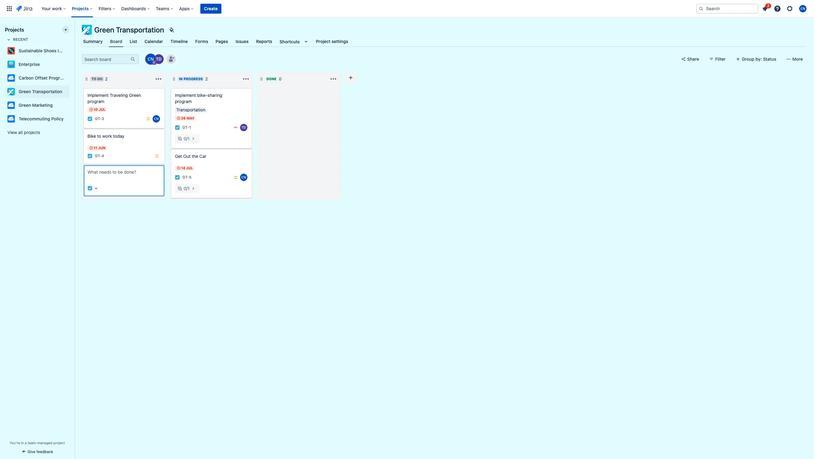 Task type: locate. For each thing, give the bounding box(es) containing it.
1 horizontal spatial column actions menu image
[[242, 75, 250, 83]]

add to starred image
[[68, 47, 75, 55], [68, 74, 75, 82], [68, 88, 75, 96], [68, 102, 75, 109], [68, 115, 75, 123]]

1 down "gt-1" link
[[188, 136, 190, 141]]

add to starred image for carbon offset program
[[68, 74, 75, 82]]

column actions menu image for progress
[[242, 75, 250, 83]]

tariq douglas image
[[154, 54, 164, 64], [240, 124, 247, 132]]

green marketing
[[19, 103, 53, 108]]

2
[[767, 3, 769, 8], [105, 76, 108, 82], [205, 76, 208, 82]]

task image down 14 july 2023 icon
[[175, 175, 180, 180]]

transportation down carbon offset program
[[32, 89, 62, 94]]

status
[[763, 56, 776, 62]]

gt- down 11 jun
[[95, 154, 102, 159]]

projects up recent
[[5, 27, 24, 33]]

progress
[[184, 77, 203, 81]]

1 down may
[[189, 125, 191, 130]]

2 program from the left
[[175, 99, 192, 104]]

1 vertical spatial green transportation
[[19, 89, 62, 94]]

timeline link
[[169, 36, 189, 47]]

cara nguyen image
[[146, 54, 156, 64], [240, 174, 247, 181]]

team-
[[28, 442, 37, 446]]

telecommuting
[[19, 116, 50, 122]]

more
[[792, 56, 803, 62]]

filters button
[[97, 4, 118, 13]]

5 add to starred image from the top
[[68, 115, 75, 123]]

2 implement from the left
[[175, 93, 196, 98]]

0 vertical spatial 1
[[189, 125, 191, 130]]

1 0 / 1 from the top
[[184, 136, 190, 141]]

gt- down 14 jul
[[182, 175, 189, 180]]

enterprise
[[19, 62, 40, 67]]

1 horizontal spatial work
[[102, 134, 112, 139]]

2 horizontal spatial 2
[[767, 3, 769, 8]]

5
[[189, 175, 192, 180]]

bike-
[[197, 93, 208, 98]]

today
[[113, 134, 124, 139]]

medium image
[[233, 175, 238, 180]]

0 / 1 down "gt-1" link
[[184, 136, 190, 141]]

help image
[[774, 5, 781, 12]]

program inside implement traveling green program
[[87, 99, 104, 104]]

out
[[183, 154, 191, 159]]

carbon
[[19, 75, 34, 81]]

gt-
[[95, 117, 102, 121], [182, 125, 189, 130], [95, 154, 102, 159], [182, 175, 189, 180]]

task image
[[87, 154, 92, 159], [87, 186, 92, 191]]

1 horizontal spatial program
[[175, 99, 192, 104]]

1 down 'gt-5' link
[[188, 186, 190, 191]]

pages
[[216, 39, 228, 44]]

dashboards
[[121, 6, 146, 11]]

2 add to starred image from the top
[[68, 74, 75, 82]]

0 horizontal spatial jul
[[99, 108, 105, 112]]

projects up "sidebar navigation" icon
[[72, 6, 89, 11]]

3 add to starred image from the top
[[68, 88, 75, 96]]

shoes
[[44, 48, 56, 53]]

1 vertical spatial 0
[[184, 136, 186, 141]]

to
[[91, 77, 96, 81]]

green down carbon
[[19, 89, 31, 94]]

banner containing your work
[[0, 0, 814, 17]]

reports
[[256, 39, 272, 44]]

1 implement from the left
[[87, 93, 109, 98]]

0 vertical spatial task image
[[87, 117, 92, 122]]

bike
[[87, 134, 96, 139]]

0 horizontal spatial implement
[[87, 93, 109, 98]]

issues
[[236, 39, 249, 44]]

0 vertical spatial 0 / 1
[[184, 136, 190, 141]]

work right your
[[52, 6, 62, 11]]

the
[[192, 154, 198, 159]]

0 / 1
[[184, 136, 190, 141], [184, 186, 190, 191]]

implement inside implement bike-sharing program
[[175, 93, 196, 98]]

transportation up list
[[116, 25, 164, 34]]

26 may 2023 image
[[176, 116, 181, 121]]

2 vertical spatial task image
[[175, 175, 180, 180]]

1 vertical spatial medium image
[[154, 154, 159, 159]]

column actions menu image
[[155, 75, 162, 83], [242, 75, 250, 83], [330, 75, 337, 83]]

green transportation up list
[[94, 25, 164, 34]]

program up "26"
[[175, 99, 192, 104]]

cara nguyen image down calendar link
[[146, 54, 156, 64]]

1 vertical spatial /
[[186, 186, 188, 191]]

0 vertical spatial /
[[186, 136, 188, 141]]

banner
[[0, 0, 814, 17]]

in progress 2
[[179, 76, 208, 82]]

11 june 2023 image
[[89, 146, 94, 151], [89, 146, 94, 151]]

1 horizontal spatial jul
[[186, 166, 193, 170]]

gt-4 link
[[95, 154, 104, 159]]

collapse recent projects image
[[5, 36, 12, 43]]

cara nguyen image right medium image
[[240, 174, 247, 181]]

green transportation down offset
[[19, 89, 62, 94]]

project
[[316, 39, 330, 44]]

add to starred image for telecommuting policy
[[68, 115, 75, 123]]

to
[[97, 134, 101, 139]]

implement inside implement traveling green program
[[87, 93, 109, 98]]

task image
[[87, 117, 92, 122], [175, 125, 180, 130], [175, 175, 180, 180]]

10 july 2023 image
[[89, 107, 94, 112]]

/ down 'gt-5' link
[[186, 186, 188, 191]]

medium image
[[146, 117, 151, 122], [154, 154, 159, 159]]

0 horizontal spatial projects
[[5, 27, 24, 33]]

gt-5
[[182, 175, 192, 180]]

10 july 2023 image
[[89, 107, 94, 112]]

jira image
[[16, 5, 32, 12], [16, 5, 32, 12]]

0 horizontal spatial green transportation
[[19, 89, 62, 94]]

policy
[[51, 116, 64, 122]]

add to starred image
[[68, 61, 75, 68]]

1 horizontal spatial cara nguyen image
[[240, 174, 247, 181]]

green right the traveling
[[129, 93, 141, 98]]

0 horizontal spatial medium image
[[146, 117, 151, 122]]

1 horizontal spatial implement
[[175, 93, 196, 98]]

column actions menu image for 0
[[330, 75, 337, 83]]

gt- inside "link"
[[95, 154, 102, 159]]

1 vertical spatial 0 / 1
[[184, 186, 190, 191]]

implement for implement traveling green program
[[87, 93, 109, 98]]

jul right 14
[[186, 166, 193, 170]]

/ down "gt-1" link
[[186, 136, 188, 141]]

1
[[189, 125, 191, 130], [188, 136, 190, 141], [188, 186, 190, 191]]

jun
[[98, 146, 105, 150]]

done
[[266, 77, 276, 81]]

0 vertical spatial work
[[52, 6, 62, 11]]

bike to work today
[[87, 134, 124, 139]]

1 vertical spatial task image
[[87, 186, 92, 191]]

task image left "gt-1" link
[[175, 125, 180, 130]]

3
[[102, 117, 104, 121]]

2 left the help image
[[767, 3, 769, 8]]

/
[[186, 136, 188, 141], [186, 186, 188, 191]]

1 vertical spatial 1
[[188, 136, 190, 141]]

4
[[102, 154, 104, 159]]

offset
[[35, 75, 48, 81]]

jul for program
[[99, 108, 105, 112]]

high image
[[233, 125, 238, 130]]

0 / 1 down 'gt-5' link
[[184, 186, 190, 191]]

26 may 2023 image
[[176, 116, 181, 121]]

your work
[[41, 6, 62, 11]]

gt- down 10 jul
[[95, 117, 102, 121]]

calendar link
[[143, 36, 164, 47]]

filter button
[[705, 54, 729, 64]]

4 add to starred image from the top
[[68, 102, 75, 109]]

list link
[[128, 36, 138, 47]]

sustainable
[[19, 48, 43, 53]]

program inside implement bike-sharing program
[[175, 99, 192, 104]]

0 vertical spatial task image
[[87, 154, 92, 159]]

2 task image from the top
[[87, 186, 92, 191]]

apps button
[[177, 4, 196, 13]]

1 vertical spatial projects
[[5, 27, 24, 33]]

14 july 2023 image
[[176, 166, 181, 171]]

medium image left get
[[154, 154, 159, 159]]

1 column actions menu image from the left
[[155, 75, 162, 83]]

2 right do
[[105, 76, 108, 82]]

1 horizontal spatial transportation
[[116, 25, 164, 34]]

0 horizontal spatial cara nguyen image
[[146, 54, 156, 64]]

0 horizontal spatial column actions menu image
[[155, 75, 162, 83]]

1 vertical spatial jul
[[186, 166, 193, 170]]

create column image
[[347, 74, 354, 82]]

column actions menu image left done
[[242, 75, 250, 83]]

add to starred image for sustainable shoes initiative
[[68, 47, 75, 55]]

enterprise link
[[5, 58, 67, 71]]

program up 10
[[87, 99, 104, 104]]

1 / from the top
[[186, 136, 188, 141]]

2 right progress
[[205, 76, 208, 82]]

add to starred image for green transportation
[[68, 88, 75, 96]]

sustainable shoes initiative
[[19, 48, 75, 53]]

green transportation link
[[5, 86, 67, 98]]

0 vertical spatial projects
[[72, 6, 89, 11]]

gt-1 link
[[182, 125, 191, 130]]

0
[[279, 76, 282, 82], [184, 136, 186, 141], [184, 186, 186, 191]]

0 vertical spatial tariq douglas image
[[154, 54, 164, 64]]

tariq douglas image left add people icon
[[154, 54, 164, 64]]

1 horizontal spatial tariq douglas image
[[240, 124, 247, 132]]

group by: status
[[742, 56, 776, 62]]

transportation
[[116, 25, 164, 34], [32, 89, 62, 94]]

task image down 10 july 2023 image
[[87, 117, 92, 122]]

tab list containing board
[[78, 36, 810, 47]]

green transportation
[[94, 25, 164, 34], [19, 89, 62, 94]]

tariq douglas image right high icon
[[240, 124, 247, 132]]

1 horizontal spatial projects
[[72, 6, 89, 11]]

you're in a team-managed project
[[10, 442, 65, 446]]

0 down 'gt-5' link
[[184, 186, 186, 191]]

set background color image
[[168, 26, 175, 33]]

appswitcher icon image
[[6, 5, 13, 12]]

1 vertical spatial tariq douglas image
[[240, 124, 247, 132]]

1 add to starred image from the top
[[68, 47, 75, 55]]

implement traveling green program
[[87, 93, 141, 104]]

2 horizontal spatial column actions menu image
[[330, 75, 337, 83]]

filters
[[99, 6, 111, 11]]

get
[[175, 154, 182, 159]]

2 column actions menu image from the left
[[242, 75, 250, 83]]

jul right 10
[[99, 108, 105, 112]]

issues link
[[234, 36, 250, 47]]

0 horizontal spatial work
[[52, 6, 62, 11]]

create button
[[200, 4, 221, 13]]

0 vertical spatial cara nguyen image
[[146, 54, 156, 64]]

0 down "gt-1" link
[[184, 136, 186, 141]]

0 vertical spatial medium image
[[146, 117, 151, 122]]

10
[[94, 108, 98, 112]]

1 vertical spatial work
[[102, 134, 112, 139]]

0 vertical spatial green transportation
[[94, 25, 164, 34]]

add to starred image for green marketing
[[68, 102, 75, 109]]

green
[[94, 25, 114, 34], [19, 89, 31, 94], [129, 93, 141, 98], [19, 103, 31, 108]]

green inside implement traveling green program
[[129, 93, 141, 98]]

implement left bike-
[[175, 93, 196, 98]]

0 vertical spatial jul
[[99, 108, 105, 112]]

0 horizontal spatial 2
[[105, 76, 108, 82]]

0 right done
[[279, 76, 282, 82]]

tab list
[[78, 36, 810, 47]]

column actions menu image left "create column" image
[[330, 75, 337, 83]]

1 program from the left
[[87, 99, 104, 104]]

0 horizontal spatial transportation
[[32, 89, 62, 94]]

0 vertical spatial 0
[[279, 76, 282, 82]]

gt-5 link
[[182, 175, 192, 180]]

work
[[52, 6, 62, 11], [102, 134, 112, 139]]

work inside the your work popup button
[[52, 6, 62, 11]]

jul for car
[[186, 166, 193, 170]]

implement up 10 jul
[[87, 93, 109, 98]]

column actions menu image left in
[[155, 75, 162, 83]]

create
[[204, 6, 218, 11]]

work right to
[[102, 134, 112, 139]]

0 vertical spatial transportation
[[116, 25, 164, 34]]

0 horizontal spatial program
[[87, 99, 104, 104]]

summary
[[83, 39, 103, 44]]

3 column actions menu image from the left
[[330, 75, 337, 83]]

1 horizontal spatial 2
[[205, 76, 208, 82]]

1 horizontal spatial medium image
[[154, 154, 159, 159]]

list
[[130, 39, 137, 44]]

11
[[94, 146, 97, 150]]

medium image left cara nguyen image
[[146, 117, 151, 122]]



Task type: describe. For each thing, give the bounding box(es) containing it.
initiative
[[58, 48, 75, 53]]

2 vertical spatial 1
[[188, 186, 190, 191]]

Search field
[[696, 4, 758, 13]]

14
[[181, 166, 185, 170]]

2 / from the top
[[186, 186, 188, 191]]

get out the car
[[175, 154, 206, 159]]

1 vertical spatial cara nguyen image
[[240, 174, 247, 181]]

recent
[[13, 37, 28, 42]]

gt- for implement traveling green program
[[95, 117, 102, 121]]

may
[[187, 116, 194, 120]]

give feedback
[[28, 450, 53, 455]]

1 task image from the top
[[87, 154, 92, 159]]

task image for implement traveling green program
[[87, 117, 92, 122]]

2 for in progress 2
[[205, 76, 208, 82]]

share
[[687, 56, 699, 62]]

by:
[[756, 56, 762, 62]]

add people image
[[167, 56, 175, 63]]

2 vertical spatial 0
[[184, 186, 186, 191]]

1 horizontal spatial green transportation
[[94, 25, 164, 34]]

gt- for bike to work today
[[95, 154, 102, 159]]

timeline
[[170, 39, 188, 44]]

program for implement traveling green program
[[87, 99, 104, 104]]

sharing
[[208, 93, 222, 98]]

create project image
[[63, 27, 68, 32]]

settings
[[332, 39, 348, 44]]

done 0
[[266, 76, 282, 82]]

2 0 / 1 from the top
[[184, 186, 190, 191]]

26
[[181, 116, 186, 120]]

gt- for get out the car
[[182, 175, 189, 180]]

project settings
[[316, 39, 348, 44]]

give
[[28, 450, 35, 455]]

apps
[[179, 6, 190, 11]]

task image for get out the car
[[175, 175, 180, 180]]

summary link
[[82, 36, 104, 47]]

gt- down 26 may
[[182, 125, 189, 130]]

reports link
[[255, 36, 273, 47]]

give feedback button
[[18, 448, 57, 458]]

project
[[53, 442, 65, 446]]

dashboards button
[[119, 4, 152, 13]]

column actions menu image for do
[[155, 75, 162, 83]]

carbon offset program link
[[5, 72, 67, 84]]

program for implement bike-sharing program
[[175, 99, 192, 104]]

green up telecommuting in the left top of the page
[[19, 103, 31, 108]]

What needs to be done? - Press the "Enter" key to submit or the "Escape" key to cancel. text field
[[87, 169, 161, 182]]

14 july 2023 image
[[176, 166, 181, 171]]

board
[[110, 39, 122, 44]]

1 vertical spatial task image
[[175, 125, 180, 130]]

10 jul
[[94, 108, 105, 112]]

sustainable shoes initiative link
[[5, 45, 75, 57]]

1 vertical spatial transportation
[[32, 89, 62, 94]]

projects inside 'popup button'
[[72, 6, 89, 11]]

2 for to do 2
[[105, 76, 108, 82]]

gt-3
[[95, 117, 104, 121]]

share button
[[677, 54, 703, 64]]

teams button
[[154, 4, 175, 13]]

filter
[[715, 56, 726, 62]]

settings image
[[786, 5, 794, 12]]

carbon offset program
[[19, 75, 66, 81]]

marketing
[[32, 103, 53, 108]]

0 horizontal spatial tariq douglas image
[[154, 54, 164, 64]]

view all projects link
[[5, 127, 69, 138]]

to do 2
[[91, 76, 108, 82]]

teams
[[156, 6, 169, 11]]

feedback
[[36, 450, 53, 455]]

green up summary
[[94, 25, 114, 34]]

implement for implement bike-sharing program
[[175, 93, 196, 98]]

implement bike-sharing program
[[175, 93, 222, 104]]

Search board text field
[[82, 55, 130, 64]]

program
[[49, 75, 66, 81]]

traveling
[[110, 93, 128, 98]]

sidebar navigation image
[[68, 25, 81, 37]]

primary element
[[4, 0, 696, 17]]

telecommuting policy link
[[5, 113, 67, 125]]

11 jun
[[94, 146, 105, 150]]

you're
[[10, 442, 20, 446]]

search image
[[699, 6, 704, 11]]

shortcuts
[[280, 39, 300, 44]]

gt-1
[[182, 125, 191, 130]]

more button
[[783, 54, 807, 64]]

forms
[[195, 39, 208, 44]]

cara nguyen image
[[153, 115, 160, 123]]

in
[[179, 77, 183, 81]]

project settings link
[[315, 36, 349, 47]]

notifications image
[[761, 5, 769, 12]]

pages link
[[214, 36, 229, 47]]

do
[[97, 77, 103, 81]]

your profile and settings image
[[799, 5, 807, 12]]

green marketing link
[[5, 99, 67, 112]]

managed
[[37, 442, 52, 446]]

group
[[742, 56, 755, 62]]

gt-3 link
[[95, 116, 104, 122]]

a
[[25, 442, 27, 446]]

projects
[[24, 130, 40, 135]]

telecommuting policy
[[19, 116, 64, 122]]

car
[[199, 154, 206, 159]]

14 jul
[[181, 166, 193, 170]]

forms link
[[194, 36, 209, 47]]



Task type: vqa. For each thing, say whether or not it's contained in the screenshot.
top cell
no



